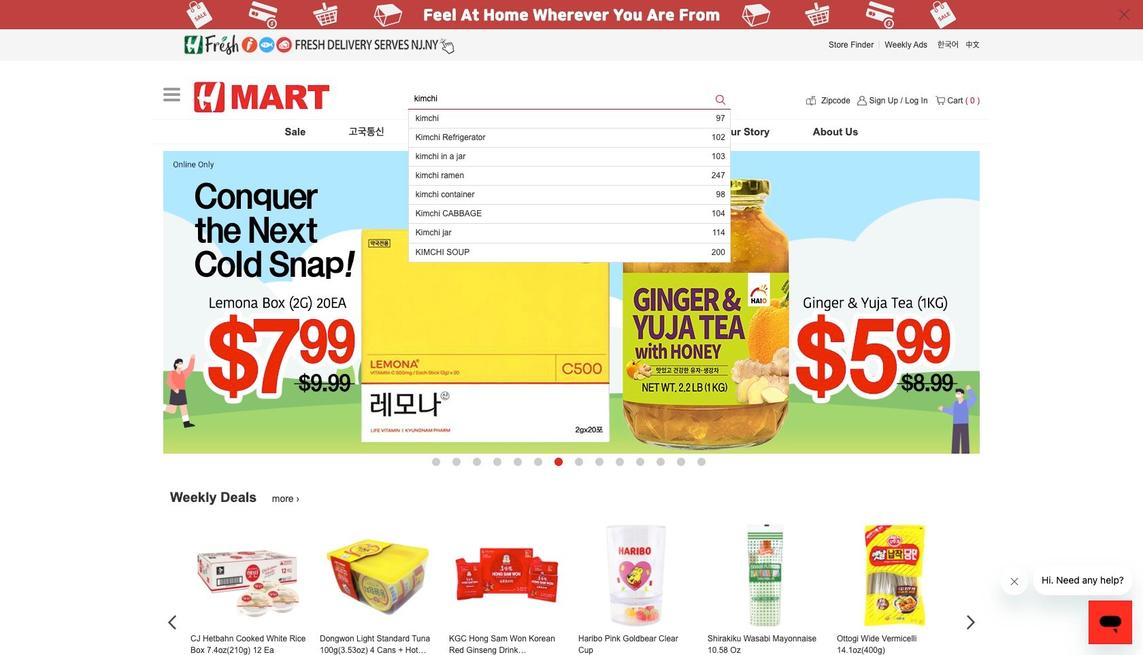 Task type: locate. For each thing, give the bounding box(es) containing it.
5 option from the top
[[408, 186, 731, 205]]

ottogi wide vermicelli 14.1oz(400g), 오뚜기 옛날 납작 당면 14.1oz(400g) image
[[837, 518, 953, 633]]

shirakiku wasabi mayonnaise 10.58 oz, 시라키쿠 와사비 마요네즈 10.58 oz image
[[708, 518, 823, 633]]

option
[[408, 109, 731, 128], [408, 128, 731, 148], [408, 148, 731, 167], [408, 167, 731, 186], [408, 186, 731, 205], [408, 205, 731, 224], [408, 224, 731, 243], [408, 243, 731, 262]]

8 option from the top
[[408, 243, 731, 262]]

list box
[[408, 109, 731, 262]]

1 option from the top
[[408, 109, 731, 128]]

3 option from the top
[[408, 148, 731, 167]]

4 option from the top
[[408, 167, 731, 186]]

hfresh image
[[184, 35, 454, 55]]

Trending: #Hangwa #Buldak #Tea text field
[[408, 89, 731, 109]]

hong sam won korean red ginseng drink 1.69oz(50ml) 20 pouches image
[[449, 518, 565, 633]]

2 option from the top
[[408, 128, 731, 148]]

tab list
[[163, 454, 980, 468]]



Task type: vqa. For each thing, say whether or not it's contained in the screenshot.
H mart go-guk image
no



Task type: describe. For each thing, give the bounding box(es) containing it.
7 option from the top
[[408, 224, 731, 243]]

dongwon light standard tuna 100g(3.53oz) 4 cans + hot pepper sauce tuna 100g(3.53oz) 2 cans, 동원 라이트 스탠다드 참치 100g(3.53oz) 4캔 + 고추참치 100g(3.53oz) 2캔 image
[[320, 518, 436, 633]]

haribo pink goldbear clear cup, 하리보 핑크 골드베어 투명컵 image
[[578, 518, 694, 633]]

h mart image
[[194, 74, 330, 120]]

6 option from the top
[[408, 205, 731, 224]]

cj hetbahn cooked white rice box 7.4oz(210g) 12 ea, cj 햇반 박스 7.4oz(210g) 12개입, cj hetbahn cooked white rice box 7.4oz(210g) 12 ea image
[[191, 518, 306, 633]]



